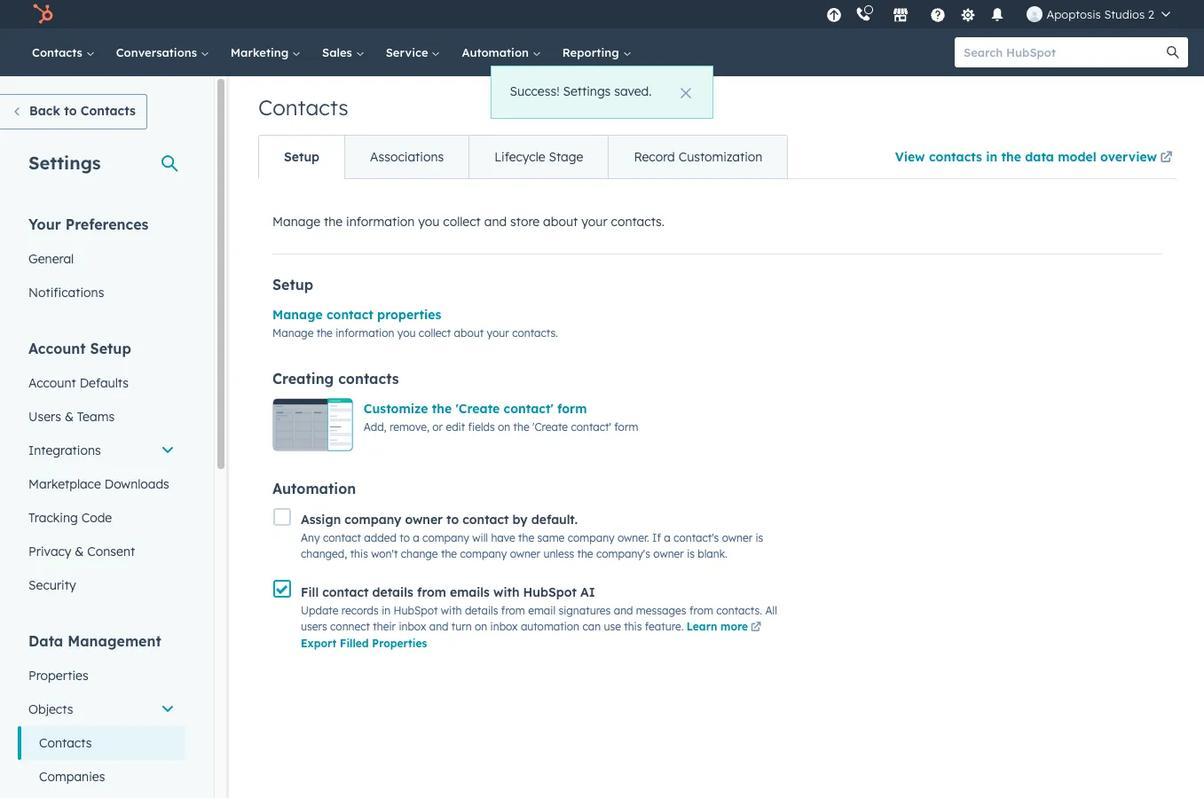 Task type: describe. For each thing, give the bounding box(es) containing it.
account setup element
[[18, 339, 186, 603]]

record
[[634, 149, 675, 165]]

on inside update records in hubspot with details from email signatures and messages from contacts. all users connect their inbox and turn on inbox automation can use this feature.
[[475, 620, 488, 633]]

more
[[721, 620, 748, 633]]

update
[[301, 604, 339, 617]]

& for privacy
[[75, 544, 84, 560]]

conversations
[[116, 45, 200, 59]]

search image
[[1167, 46, 1180, 59]]

consent
[[87, 544, 135, 560]]

1 horizontal spatial about
[[543, 214, 578, 230]]

companies link
[[18, 761, 186, 794]]

connect
[[330, 620, 370, 633]]

your inside "manage contact properties manage the information you collect about your contacts."
[[487, 327, 509, 340]]

stage
[[549, 149, 584, 165]]

1 horizontal spatial is
[[756, 532, 764, 545]]

2 vertical spatial to
[[400, 532, 410, 545]]

with inside update records in hubspot with details from email signatures and messages from contacts. all users connect their inbox and turn on inbox automation can use this feature.
[[441, 604, 462, 617]]

contacts. inside update records in hubspot with details from email signatures and messages from contacts. all users connect their inbox and turn on inbox automation can use this feature.
[[716, 604, 762, 617]]

saved.
[[614, 84, 652, 100]]

notifications
[[28, 285, 104, 301]]

reporting
[[563, 45, 623, 59]]

1 horizontal spatial hubspot
[[523, 585, 577, 601]]

unless
[[544, 548, 574, 561]]

company up added
[[345, 512, 402, 528]]

2 a from the left
[[664, 532, 671, 545]]

won't
[[371, 548, 398, 561]]

turn
[[452, 620, 472, 633]]

company up change
[[423, 532, 469, 545]]

1 vertical spatial to
[[447, 512, 459, 528]]

overview
[[1101, 149, 1157, 165]]

signatures
[[559, 604, 611, 617]]

add,
[[364, 421, 387, 434]]

if
[[652, 532, 661, 545]]

& for users
[[65, 409, 74, 425]]

fill contact details from emails with hubspot ai
[[301, 585, 595, 601]]

1 horizontal spatial contacts.
[[611, 214, 665, 230]]

company up the "company's"
[[568, 532, 615, 545]]

marketing
[[231, 45, 292, 59]]

export
[[301, 637, 337, 650]]

users & teams link
[[18, 400, 186, 434]]

apoptosis studios 2 button
[[1017, 0, 1181, 28]]

default.
[[531, 512, 578, 528]]

owner up change
[[405, 512, 443, 528]]

any
[[301, 532, 320, 545]]

properties inside button
[[372, 637, 427, 650]]

hubspot image
[[32, 4, 53, 25]]

or
[[433, 421, 443, 434]]

contacts. inside "manage contact properties manage the information you collect about your contacts."
[[512, 327, 558, 340]]

ai
[[580, 585, 595, 601]]

0 vertical spatial collect
[[443, 214, 481, 230]]

Search HubSpot search field
[[955, 37, 1173, 67]]

customization
[[679, 149, 763, 165]]

0 vertical spatial and
[[484, 214, 507, 230]]

store
[[510, 214, 540, 230]]

code
[[81, 510, 112, 526]]

the right unless
[[577, 548, 593, 561]]

1 vertical spatial and
[[614, 604, 633, 617]]

account defaults link
[[18, 367, 186, 400]]

0 vertical spatial information
[[346, 214, 415, 230]]

this for contact
[[350, 548, 368, 561]]

0 vertical spatial your
[[582, 214, 608, 230]]

record customization
[[634, 149, 763, 165]]

assign
[[301, 512, 341, 528]]

help image
[[931, 8, 947, 24]]

1 vertical spatial form
[[614, 421, 638, 434]]

conversations link
[[105, 28, 220, 76]]

users
[[301, 620, 327, 633]]

this for with
[[624, 620, 642, 633]]

back to contacts link
[[0, 94, 147, 130]]

0 vertical spatial with
[[494, 585, 520, 601]]

record customization link
[[608, 136, 788, 178]]

automation link
[[451, 28, 552, 76]]

1 horizontal spatial from
[[501, 604, 525, 617]]

company's
[[596, 548, 651, 561]]

information inside "manage contact properties manage the information you collect about your contacts."
[[336, 327, 394, 340]]

properties link
[[18, 659, 186, 693]]

tara schultz image
[[1027, 6, 1043, 22]]

your preferences element
[[18, 215, 186, 310]]

search button
[[1158, 37, 1188, 67]]

account setup
[[28, 340, 131, 358]]

success!
[[510, 84, 560, 100]]

0 vertical spatial form
[[557, 401, 587, 417]]

tracking
[[28, 510, 78, 526]]

hubspot link
[[21, 4, 67, 25]]

1 vertical spatial 'create
[[533, 421, 568, 434]]

success! settings saved.
[[510, 84, 652, 100]]

to inside 'link'
[[64, 103, 77, 119]]

account for account defaults
[[28, 375, 76, 391]]

security
[[28, 578, 76, 594]]

associations link
[[344, 136, 469, 178]]

upgrade link
[[823, 5, 845, 24]]

back to contacts
[[29, 103, 136, 119]]

1 vertical spatial is
[[687, 548, 695, 561]]

privacy & consent link
[[18, 535, 186, 569]]

the right fields
[[514, 421, 530, 434]]

privacy & consent
[[28, 544, 135, 560]]

upgrade image
[[826, 8, 842, 24]]

downloads
[[104, 477, 169, 493]]

management
[[68, 633, 161, 651]]

owner up blank.
[[722, 532, 753, 545]]

hubspot inside update records in hubspot with details from email signatures and messages from contacts. all users connect their inbox and turn on inbox automation can use this feature.
[[394, 604, 438, 617]]

view
[[895, 149, 925, 165]]

general link
[[18, 242, 186, 276]]

remove,
[[390, 421, 430, 434]]

companies
[[39, 770, 105, 786]]

privacy
[[28, 544, 71, 560]]

success! settings saved. alert
[[491, 66, 713, 119]]

creating contacts
[[272, 370, 399, 388]]

lifecycle
[[495, 149, 545, 165]]

added
[[364, 532, 397, 545]]

edit
[[446, 421, 465, 434]]

manage for manage contact properties manage the information you collect about your contacts.
[[272, 307, 323, 323]]

change
[[401, 548, 438, 561]]

0 horizontal spatial from
[[417, 585, 446, 601]]

owner down if
[[654, 548, 684, 561]]

0 horizontal spatial automation
[[272, 480, 356, 498]]

marketplaces button
[[883, 0, 920, 28]]

customize the 'create contact' form link
[[364, 401, 587, 417]]

0 vertical spatial 'create
[[456, 401, 500, 417]]

1 horizontal spatial contact'
[[571, 421, 612, 434]]

help button
[[923, 0, 954, 28]]

all
[[765, 604, 777, 617]]

objects
[[28, 702, 73, 718]]

export filled properties button
[[301, 636, 427, 652]]

fill
[[301, 585, 319, 601]]

data management element
[[18, 632, 186, 799]]

1 vertical spatial contacts link
[[18, 727, 186, 761]]

navigation containing setup
[[258, 135, 789, 179]]

0 vertical spatial automation
[[462, 45, 532, 59]]

collect inside "manage contact properties manage the information you collect about your contacts."
[[419, 327, 451, 340]]

changed,
[[301, 548, 347, 561]]

settings inside alert
[[563, 84, 611, 100]]

contacts for creating
[[338, 370, 399, 388]]

integrations button
[[18, 434, 186, 468]]

assign company owner to contact by default. any contact added to a company will have the same company owner. if a contact's owner is changed, this won't change the company owner unless the company's owner is blank.
[[301, 512, 764, 561]]

contact up changed,
[[323, 532, 361, 545]]



Task type: locate. For each thing, give the bounding box(es) containing it.
1 horizontal spatial 'create
[[533, 421, 568, 434]]

0 horizontal spatial with
[[441, 604, 462, 617]]

update records in hubspot with details from email signatures and messages from contacts. all users connect their inbox and turn on inbox automation can use this feature.
[[301, 604, 777, 633]]

setup inside account setup element
[[90, 340, 131, 358]]

properties up objects
[[28, 668, 88, 684]]

'create up fields
[[456, 401, 500, 417]]

0 vertical spatial link opens in a new window image
[[1161, 152, 1173, 165]]

hubspot up their
[[394, 604, 438, 617]]

lifecycle stage link
[[469, 136, 608, 178]]

is right "contact's" at the bottom of the page
[[756, 532, 764, 545]]

1 vertical spatial information
[[336, 327, 394, 340]]

preferences
[[65, 216, 149, 233]]

a
[[413, 532, 420, 545], [664, 532, 671, 545]]

you down properties
[[397, 327, 416, 340]]

account up "users"
[[28, 375, 76, 391]]

contacts link up companies
[[18, 727, 186, 761]]

close image
[[680, 88, 691, 99]]

objects button
[[18, 693, 186, 727]]

this left won't
[[350, 548, 368, 561]]

& inside privacy & consent link
[[75, 544, 84, 560]]

1 vertical spatial this
[[624, 620, 642, 633]]

0 vertical spatial contacts link
[[21, 28, 105, 76]]

records
[[342, 604, 379, 617]]

2
[[1148, 7, 1155, 21]]

1 horizontal spatial details
[[465, 604, 498, 617]]

1 vertical spatial account
[[28, 375, 76, 391]]

automation up assign
[[272, 480, 356, 498]]

learn more
[[687, 620, 748, 633]]

0 vertical spatial contact'
[[504, 401, 554, 417]]

0 horizontal spatial settings
[[28, 152, 101, 174]]

link opens in a new window image right overview
[[1161, 148, 1173, 170]]

automation
[[462, 45, 532, 59], [272, 480, 356, 498]]

about up the customize the 'create contact' form 'link'
[[454, 327, 484, 340]]

'create
[[456, 401, 500, 417], [533, 421, 568, 434]]

link opens in a new window image inside view contacts in the data model overview link
[[1161, 152, 1173, 165]]

settings down reporting
[[563, 84, 611, 100]]

company down will
[[460, 548, 507, 561]]

owner down have
[[510, 548, 541, 561]]

1 vertical spatial with
[[441, 604, 462, 617]]

details inside update records in hubspot with details from email signatures and messages from contacts. all users connect their inbox and turn on inbox automation can use this feature.
[[465, 604, 498, 617]]

1 inbox from the left
[[399, 620, 426, 633]]

security link
[[18, 569, 186, 603]]

fields
[[468, 421, 495, 434]]

0 vertical spatial is
[[756, 532, 764, 545]]

and up "use"
[[614, 604, 633, 617]]

the down 'by'
[[518, 532, 534, 545]]

0 vertical spatial contacts
[[929, 149, 982, 165]]

0 horizontal spatial a
[[413, 532, 420, 545]]

learn more link
[[687, 620, 764, 636]]

details down 'emails'
[[465, 604, 498, 617]]

2 account from the top
[[28, 375, 76, 391]]

3 manage from the top
[[272, 327, 314, 340]]

export filled properties
[[301, 637, 427, 650]]

1 vertical spatial in
[[382, 604, 391, 617]]

users
[[28, 409, 61, 425]]

in for hubspot
[[382, 604, 391, 617]]

contacts inside 'link'
[[81, 103, 136, 119]]

contacts up setup "link"
[[258, 94, 349, 121]]

1 account from the top
[[28, 340, 86, 358]]

1 horizontal spatial to
[[400, 532, 410, 545]]

1 vertical spatial link opens in a new window image
[[751, 620, 762, 636]]

2 horizontal spatial contacts.
[[716, 604, 762, 617]]

& right privacy
[[75, 544, 84, 560]]

to
[[64, 103, 77, 119], [447, 512, 459, 528], [400, 532, 410, 545]]

a right if
[[664, 532, 671, 545]]

apoptosis
[[1047, 7, 1101, 21]]

manage the information you collect and store about your contacts.
[[272, 214, 665, 230]]

email
[[528, 604, 556, 617]]

1 horizontal spatial this
[[624, 620, 642, 633]]

1 horizontal spatial in
[[986, 149, 998, 165]]

link opens in a new window image inside view contacts in the data model overview link
[[1161, 148, 1173, 170]]

in inside update records in hubspot with details from email signatures and messages from contacts. all users connect their inbox and turn on inbox automation can use this feature.
[[382, 604, 391, 617]]

and
[[484, 214, 507, 230], [614, 604, 633, 617], [429, 620, 449, 633]]

hubspot up "email"
[[523, 585, 577, 601]]

navigation
[[258, 135, 789, 179]]

2 horizontal spatial to
[[447, 512, 459, 528]]

the left data
[[1002, 149, 1022, 165]]

inbox right "turn"
[[490, 620, 518, 633]]

on
[[498, 421, 511, 434], [475, 620, 488, 633]]

inbox right their
[[399, 620, 426, 633]]

1 horizontal spatial automation
[[462, 45, 532, 59]]

0 horizontal spatial properties
[[28, 668, 88, 684]]

1 horizontal spatial you
[[418, 214, 440, 230]]

owner.
[[618, 532, 649, 545]]

marketplace downloads
[[28, 477, 169, 493]]

1 vertical spatial properties
[[28, 668, 88, 684]]

0 horizontal spatial contact'
[[504, 401, 554, 417]]

1 vertical spatial contact'
[[571, 421, 612, 434]]

contact's
[[674, 532, 719, 545]]

1 horizontal spatial inbox
[[490, 620, 518, 633]]

0 vertical spatial in
[[986, 149, 998, 165]]

with right 'emails'
[[494, 585, 520, 601]]

0 vertical spatial properties
[[372, 637, 427, 650]]

learn
[[687, 620, 718, 633]]

0 horizontal spatial 'create
[[456, 401, 500, 417]]

sales
[[322, 45, 356, 59]]

0 vertical spatial setup
[[284, 149, 320, 165]]

1 manage from the top
[[272, 214, 321, 230]]

0 horizontal spatial contacts.
[[512, 327, 558, 340]]

contacts down hubspot link
[[32, 45, 86, 59]]

1 horizontal spatial a
[[664, 532, 671, 545]]

settings link
[[957, 5, 979, 24]]

the down setup "link"
[[324, 214, 343, 230]]

contacts inside data management element
[[39, 736, 92, 752]]

with down fill contact details from emails with hubspot ai at left
[[441, 604, 462, 617]]

0 vertical spatial contacts.
[[611, 214, 665, 230]]

from up "learn"
[[690, 604, 713, 617]]

collect left store
[[443, 214, 481, 230]]

on inside customize the 'create contact' form add, remove, or edit fields on the 'create contact' form
[[498, 421, 511, 434]]

0 horizontal spatial you
[[397, 327, 416, 340]]

marketplace
[[28, 477, 101, 493]]

data
[[28, 633, 63, 651]]

link opens in a new window image right overview
[[1161, 152, 1173, 165]]

2 vertical spatial setup
[[90, 340, 131, 358]]

settings
[[563, 84, 611, 100], [28, 152, 101, 174]]

about
[[543, 214, 578, 230], [454, 327, 484, 340]]

creating
[[272, 370, 334, 388]]

your up the customize the 'create contact' form 'link'
[[487, 327, 509, 340]]

1 vertical spatial you
[[397, 327, 416, 340]]

notifications link
[[18, 276, 186, 310]]

information down manage contact properties link
[[336, 327, 394, 340]]

1 horizontal spatial settings
[[563, 84, 611, 100]]

calling icon image
[[856, 7, 872, 23]]

2 inbox from the left
[[490, 620, 518, 633]]

to right back
[[64, 103, 77, 119]]

account up account defaults
[[28, 340, 86, 358]]

manage
[[272, 214, 321, 230], [272, 307, 323, 323], [272, 327, 314, 340]]

contacts up companies
[[39, 736, 92, 752]]

automation
[[521, 620, 580, 633]]

0 horizontal spatial to
[[64, 103, 77, 119]]

link opens in a new window image inside learn more link
[[751, 623, 762, 633]]

associations
[[370, 149, 444, 165]]

0 vertical spatial manage
[[272, 214, 321, 230]]

notifications image
[[990, 8, 1006, 24]]

1 vertical spatial hubspot
[[394, 604, 438, 617]]

& inside the users & teams link
[[65, 409, 74, 425]]

link opens in a new window image
[[1161, 148, 1173, 170], [751, 623, 762, 633]]

integrations
[[28, 443, 101, 459]]

1 horizontal spatial on
[[498, 421, 511, 434]]

1 horizontal spatial contacts
[[929, 149, 982, 165]]

1 horizontal spatial properties
[[372, 637, 427, 650]]

2 manage from the top
[[272, 307, 323, 323]]

link opens in a new window image right more
[[751, 623, 762, 633]]

1 horizontal spatial &
[[75, 544, 84, 560]]

1 vertical spatial manage
[[272, 307, 323, 323]]

in inside view contacts in the data model overview link
[[986, 149, 998, 165]]

account defaults
[[28, 375, 129, 391]]

to up change
[[400, 532, 410, 545]]

settings down the back to contacts 'link'
[[28, 152, 101, 174]]

can
[[583, 620, 601, 633]]

0 horizontal spatial details
[[372, 585, 413, 601]]

contacts up customize on the bottom left of page
[[338, 370, 399, 388]]

contacts link
[[21, 28, 105, 76], [18, 727, 186, 761]]

account
[[28, 340, 86, 358], [28, 375, 76, 391]]

settings image
[[960, 8, 976, 24]]

your
[[28, 216, 61, 233]]

manage contact properties link
[[272, 307, 442, 323]]

contact inside "manage contact properties manage the information you collect about your contacts."
[[327, 307, 373, 323]]

to left 'by'
[[447, 512, 459, 528]]

data management
[[28, 633, 161, 651]]

0 vertical spatial you
[[418, 214, 440, 230]]

1 horizontal spatial link opens in a new window image
[[1161, 152, 1173, 165]]

model
[[1058, 149, 1097, 165]]

marketing link
[[220, 28, 312, 76]]

setup inside setup "link"
[[284, 149, 320, 165]]

customize
[[364, 401, 428, 417]]

the down manage contact properties link
[[317, 327, 333, 340]]

0 horizontal spatial hubspot
[[394, 604, 438, 617]]

0 horizontal spatial your
[[487, 327, 509, 340]]

link opens in a new window image
[[1161, 152, 1173, 165], [751, 620, 762, 636]]

contacts for view
[[929, 149, 982, 165]]

information down associations link
[[346, 214, 415, 230]]

manage contact properties manage the information you collect about your contacts.
[[272, 307, 558, 340]]

0 horizontal spatial inbox
[[399, 620, 426, 633]]

your preferences
[[28, 216, 149, 233]]

account for account setup
[[28, 340, 86, 358]]

notifications button
[[983, 0, 1013, 28]]

1 horizontal spatial your
[[582, 214, 608, 230]]

2 horizontal spatial and
[[614, 604, 633, 617]]

link opens in a new window image right more
[[751, 620, 762, 636]]

0 horizontal spatial about
[[454, 327, 484, 340]]

0 vertical spatial to
[[64, 103, 77, 119]]

details up their
[[372, 585, 413, 601]]

marketplace downloads link
[[18, 468, 186, 501]]

you down associations
[[418, 214, 440, 230]]

0 vertical spatial details
[[372, 585, 413, 601]]

2 vertical spatial manage
[[272, 327, 314, 340]]

from
[[417, 585, 446, 601], [501, 604, 525, 617], [690, 604, 713, 617]]

contacts
[[929, 149, 982, 165], [338, 370, 399, 388]]

contacts right back
[[81, 103, 136, 119]]

0 horizontal spatial link opens in a new window image
[[751, 623, 762, 633]]

by
[[513, 512, 528, 528]]

1 vertical spatial contacts.
[[512, 327, 558, 340]]

hubspot
[[523, 585, 577, 601], [394, 604, 438, 617]]

1 vertical spatial setup
[[272, 276, 314, 294]]

the inside "manage contact properties manage the information you collect about your contacts."
[[317, 327, 333, 340]]

view contacts in the data model overview link
[[895, 138, 1176, 178]]

2 horizontal spatial from
[[690, 604, 713, 617]]

setup link
[[259, 136, 344, 178]]

contact left properties
[[327, 307, 373, 323]]

service link
[[375, 28, 451, 76]]

from left 'emails'
[[417, 585, 446, 601]]

1 vertical spatial about
[[454, 327, 484, 340]]

in up their
[[382, 604, 391, 617]]

this
[[350, 548, 368, 561], [624, 620, 642, 633]]

general
[[28, 251, 74, 267]]

0 vertical spatial &
[[65, 409, 74, 425]]

filled
[[340, 637, 369, 650]]

information
[[346, 214, 415, 230], [336, 327, 394, 340]]

on right "turn"
[[475, 620, 488, 633]]

properties down their
[[372, 637, 427, 650]]

about right store
[[543, 214, 578, 230]]

details
[[372, 585, 413, 601], [465, 604, 498, 617]]

contacts link down hubspot link
[[21, 28, 105, 76]]

automation up success!
[[462, 45, 532, 59]]

customize the 'create contact' form add, remove, or edit fields on the 'create contact' form
[[364, 401, 638, 434]]

collect down properties
[[419, 327, 451, 340]]

manage for manage the information you collect and store about your contacts.
[[272, 214, 321, 230]]

'create right fields
[[533, 421, 568, 434]]

view contacts in the data model overview
[[895, 149, 1157, 165]]

back
[[29, 103, 60, 119]]

the right change
[[441, 548, 457, 561]]

properties inside data management element
[[28, 668, 88, 684]]

from left "email"
[[501, 604, 525, 617]]

0 vertical spatial settings
[[563, 84, 611, 100]]

apoptosis studios 2 menu
[[821, 0, 1183, 28]]

this inside assign company owner to contact by default. any contact added to a company will have the same company owner. if a contact's owner is changed, this won't change the company owner unless the company's owner is blank.
[[350, 548, 368, 561]]

on right fields
[[498, 421, 511, 434]]

& right "users"
[[65, 409, 74, 425]]

with
[[494, 585, 520, 601], [441, 604, 462, 617]]

1 horizontal spatial form
[[614, 421, 638, 434]]

contact up records
[[322, 585, 369, 601]]

properties
[[377, 307, 442, 323]]

in left data
[[986, 149, 998, 165]]

1 vertical spatial details
[[465, 604, 498, 617]]

have
[[491, 532, 515, 545]]

1 horizontal spatial and
[[484, 214, 507, 230]]

and left "turn"
[[429, 620, 449, 633]]

1 vertical spatial settings
[[28, 152, 101, 174]]

0 vertical spatial this
[[350, 548, 368, 561]]

this inside update records in hubspot with details from email signatures and messages from contacts. all users connect their inbox and turn on inbox automation can use this feature.
[[624, 620, 642, 633]]

you inside "manage contact properties manage the information you collect about your contacts."
[[397, 327, 416, 340]]

0 vertical spatial about
[[543, 214, 578, 230]]

this right "use"
[[624, 620, 642, 633]]

their
[[373, 620, 396, 633]]

about inside "manage contact properties manage the information you collect about your contacts."
[[454, 327, 484, 340]]

calling icon button
[[849, 3, 879, 26]]

0 horizontal spatial link opens in a new window image
[[751, 620, 762, 636]]

0 horizontal spatial this
[[350, 548, 368, 561]]

is down "contact's" at the bottom of the page
[[687, 548, 695, 561]]

2 vertical spatial and
[[429, 620, 449, 633]]

will
[[472, 532, 488, 545]]

1 a from the left
[[413, 532, 420, 545]]

your right store
[[582, 214, 608, 230]]

1 vertical spatial your
[[487, 327, 509, 340]]

lifecycle stage
[[495, 149, 584, 165]]

0 horizontal spatial on
[[475, 620, 488, 633]]

contacts right view
[[929, 149, 982, 165]]

in for the
[[986, 149, 998, 165]]

emails
[[450, 585, 490, 601]]

a up change
[[413, 532, 420, 545]]

use
[[604, 620, 621, 633]]

1 vertical spatial on
[[475, 620, 488, 633]]

contact up will
[[463, 512, 509, 528]]

the up or
[[432, 401, 452, 417]]

and left store
[[484, 214, 507, 230]]

marketplaces image
[[893, 8, 909, 24]]

0 horizontal spatial and
[[429, 620, 449, 633]]

0 horizontal spatial contacts
[[338, 370, 399, 388]]

studios
[[1104, 7, 1145, 21]]



Task type: vqa. For each thing, say whether or not it's contained in the screenshot.
first Press to sort. element from right
no



